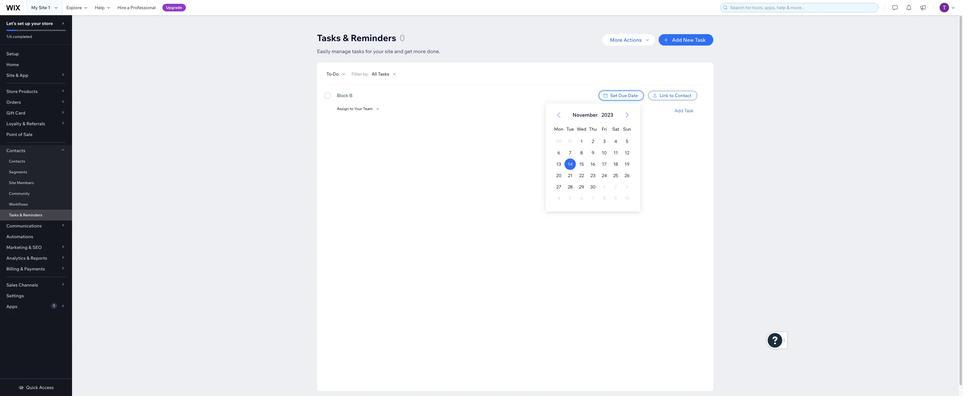 Task type: describe. For each thing, give the bounding box(es) containing it.
0 vertical spatial site
[[39, 5, 47, 10]]

contacts button
[[0, 145, 72, 156]]

point
[[6, 132, 17, 137]]

sidebar element
[[0, 15, 72, 396]]

row containing 27
[[554, 181, 633, 193]]

12
[[625, 150, 630, 156]]

1 vertical spatial your
[[373, 48, 384, 54]]

19
[[625, 161, 630, 167]]

row containing 13
[[554, 158, 633, 170]]

29
[[579, 184, 585, 190]]

6
[[558, 150, 561, 156]]

sales channels
[[6, 282, 38, 288]]

upgrade button
[[162, 4, 186, 11]]

workflows link
[[0, 199, 72, 210]]

card
[[15, 110, 25, 116]]

tasks
[[352, 48, 365, 54]]

14
[[568, 161, 573, 167]]

access
[[39, 385, 54, 390]]

row containing 20
[[554, 170, 633, 181]]

2 horizontal spatial tasks
[[378, 71, 390, 77]]

23
[[591, 173, 596, 178]]

site for site & app
[[6, 72, 15, 78]]

workflows
[[9, 202, 28, 207]]

sales channels button
[[0, 280, 72, 290]]

tuesday, november 14, 2023 cell
[[565, 158, 576, 170]]

site members link
[[0, 177, 72, 188]]

Write your task here and press enter to add. text field
[[337, 91, 595, 107]]

to-
[[327, 71, 333, 77]]

quick
[[26, 385, 38, 390]]

members
[[17, 180, 34, 185]]

gift card
[[6, 110, 25, 116]]

more actions button
[[603, 34, 656, 46]]

point of sale
[[6, 132, 33, 137]]

& for loyalty & referrals
[[23, 121, 25, 127]]

add task button
[[675, 108, 694, 114]]

site & app button
[[0, 70, 72, 81]]

more
[[414, 48, 426, 54]]

& for tasks & reminders 0
[[343, 32, 349, 43]]

site for site members
[[9, 180, 16, 185]]

row containing 1
[[554, 136, 633, 147]]

automations link
[[0, 231, 72, 242]]

set due date
[[611, 93, 638, 98]]

contact
[[675, 93, 692, 98]]

due
[[619, 93, 627, 98]]

link to contact button
[[649, 91, 698, 100]]

quick access button
[[18, 385, 54, 390]]

1/6 completed
[[6, 34, 32, 39]]

26
[[625, 173, 630, 178]]

store products
[[6, 89, 38, 94]]

add for add new task
[[673, 37, 683, 43]]

november
[[573, 112, 598, 118]]

filter
[[352, 71, 362, 77]]

settings
[[6, 293, 24, 299]]

& for analytics & reports
[[27, 255, 30, 261]]

reminders for tasks & reminders 0
[[351, 32, 397, 43]]

loyalty & referrals
[[6, 121, 45, 127]]

segments link
[[0, 167, 72, 177]]

tasks & reminders
[[9, 213, 42, 217]]

orders button
[[0, 97, 72, 108]]

8
[[581, 150, 583, 156]]

new
[[684, 37, 694, 43]]

do
[[333, 71, 339, 77]]

more actions
[[610, 37, 642, 43]]

community
[[9, 191, 30, 196]]

home
[[6, 62, 19, 67]]

filter by:
[[352, 71, 369, 77]]

to for link
[[670, 93, 674, 98]]

completed
[[13, 34, 32, 39]]

tasks for tasks & reminders
[[9, 213, 19, 217]]

mon
[[555, 126, 564, 132]]

for
[[366, 48, 372, 54]]

reminders for tasks & reminders
[[23, 213, 42, 217]]

gift card button
[[0, 108, 72, 118]]

hire a professional
[[118, 5, 156, 10]]

help
[[95, 5, 105, 10]]

of
[[18, 132, 22, 137]]

let's
[[6, 21, 16, 26]]

marketing & seo
[[6, 245, 42, 250]]

2023
[[602, 112, 614, 118]]

orders
[[6, 99, 21, 105]]

sun
[[624, 126, 632, 132]]

app
[[20, 72, 28, 78]]

alert containing november
[[571, 111, 616, 119]]

loyalty & referrals button
[[0, 118, 72, 129]]

to-do
[[327, 71, 339, 77]]

set
[[611, 93, 618, 98]]

point of sale link
[[0, 129, 72, 140]]

manage
[[332, 48, 351, 54]]

mon tue wed thu
[[555, 126, 597, 132]]

17
[[602, 161, 607, 167]]

16
[[591, 161, 596, 167]]

analytics & reports button
[[0, 253, 72, 264]]

my site 1
[[31, 5, 50, 10]]

contacts for contacts 'link'
[[9, 159, 25, 164]]

set due date button
[[599, 91, 644, 100]]

by:
[[363, 71, 369, 77]]

date
[[628, 93, 638, 98]]



Task type: vqa. For each thing, say whether or not it's contained in the screenshot.
Communications "dropdown button"
yes



Task type: locate. For each thing, give the bounding box(es) containing it.
row up 2
[[554, 121, 633, 136]]

& right the billing on the left bottom of the page
[[20, 266, 23, 272]]

2 vertical spatial site
[[9, 180, 16, 185]]

explore
[[66, 5, 82, 10]]

& inside site & app dropdown button
[[16, 72, 19, 78]]

contacts inside "popup button"
[[6, 148, 25, 153]]

site members
[[9, 180, 34, 185]]

2 vertical spatial tasks
[[9, 213, 19, 217]]

alert
[[571, 111, 616, 119]]

sat
[[613, 126, 620, 132]]

1
[[48, 5, 50, 10], [581, 139, 583, 144], [53, 304, 55, 308]]

row up the 16
[[554, 147, 633, 158]]

2
[[592, 139, 595, 144]]

all tasks
[[372, 71, 390, 77]]

marketing & seo button
[[0, 242, 72, 253]]

site down home
[[6, 72, 15, 78]]

20
[[557, 173, 562, 178]]

reminders down workflows link
[[23, 213, 42, 217]]

contacts up segments
[[9, 159, 25, 164]]

& left reports
[[27, 255, 30, 261]]

sales
[[6, 282, 18, 288]]

1 vertical spatial add
[[675, 108, 684, 114]]

thu
[[590, 126, 597, 132]]

1 vertical spatial site
[[6, 72, 15, 78]]

quick access
[[26, 385, 54, 390]]

row down 30
[[554, 193, 633, 204]]

tasks inside "link"
[[9, 213, 19, 217]]

site inside dropdown button
[[6, 72, 15, 78]]

1 horizontal spatial tasks
[[317, 32, 341, 43]]

automations
[[6, 234, 33, 239]]

1 left 2
[[581, 139, 583, 144]]

0 vertical spatial tasks
[[317, 32, 341, 43]]

add task
[[675, 108, 694, 114]]

hire
[[118, 5, 126, 10]]

assign to your team button
[[337, 106, 381, 112]]

1 inside row
[[581, 139, 583, 144]]

communications
[[6, 223, 42, 229]]

& inside billing & payments popup button
[[20, 266, 23, 272]]

11
[[614, 150, 618, 156]]

settings link
[[0, 290, 72, 301]]

add new task
[[673, 37, 706, 43]]

& up manage
[[343, 32, 349, 43]]

task right new at top
[[696, 37, 706, 43]]

& down workflows at the left of the page
[[20, 213, 22, 217]]

& inside the marketing & seo popup button
[[29, 245, 31, 250]]

0 horizontal spatial to
[[350, 106, 354, 111]]

gift
[[6, 110, 14, 116]]

& left the seo
[[29, 245, 31, 250]]

grid
[[546, 103, 641, 212]]

reminders inside "link"
[[23, 213, 42, 217]]

5 row from the top
[[554, 170, 633, 181]]

28
[[568, 184, 573, 190]]

2 horizontal spatial 1
[[581, 139, 583, 144]]

assign to your team
[[337, 106, 373, 111]]

tue
[[567, 126, 574, 132]]

row up 23
[[554, 158, 633, 170]]

row down 23
[[554, 181, 633, 193]]

0 vertical spatial reminders
[[351, 32, 397, 43]]

1 horizontal spatial to
[[670, 93, 674, 98]]

all
[[372, 71, 377, 77]]

1/6
[[6, 34, 12, 39]]

fri
[[602, 126, 607, 132]]

& inside loyalty & referrals popup button
[[23, 121, 25, 127]]

& for billing & payments
[[20, 266, 23, 272]]

contacts inside 'link'
[[9, 159, 25, 164]]

add for add task
[[675, 108, 684, 114]]

add inside button
[[673, 37, 683, 43]]

0 vertical spatial 1
[[48, 5, 50, 10]]

to right link
[[670, 93, 674, 98]]

grid containing november
[[546, 103, 641, 212]]

task down contact
[[685, 108, 694, 114]]

easily manage tasks for your site and get more done.
[[317, 48, 441, 54]]

13
[[557, 161, 562, 167]]

0 horizontal spatial your
[[31, 21, 41, 26]]

9
[[592, 150, 595, 156]]

row containing mon
[[554, 121, 633, 136]]

store
[[42, 21, 53, 26]]

2 row from the top
[[554, 136, 633, 147]]

2 vertical spatial 1
[[53, 304, 55, 308]]

site right my
[[39, 5, 47, 10]]

your inside sidebar element
[[31, 21, 41, 26]]

row group
[[546, 136, 641, 212]]

referrals
[[26, 121, 45, 127]]

site & app
[[6, 72, 28, 78]]

22
[[580, 173, 584, 178]]

reminders
[[351, 32, 397, 43], [23, 213, 42, 217]]

0 vertical spatial contacts
[[6, 148, 25, 153]]

communications button
[[0, 220, 72, 231]]

& left app in the top left of the page
[[16, 72, 19, 78]]

0 vertical spatial to
[[670, 93, 674, 98]]

& for tasks & reminders
[[20, 213, 22, 217]]

and
[[395, 48, 404, 54]]

27
[[557, 184, 562, 190]]

0 horizontal spatial tasks
[[9, 213, 19, 217]]

&
[[343, 32, 349, 43], [16, 72, 19, 78], [23, 121, 25, 127], [20, 213, 22, 217], [29, 245, 31, 250], [27, 255, 30, 261], [20, 266, 23, 272]]

add down link to contact
[[675, 108, 684, 114]]

1 row from the top
[[554, 121, 633, 136]]

seo
[[32, 245, 42, 250]]

more
[[610, 37, 623, 43]]

row down the 16
[[554, 170, 633, 181]]

let's set up your store
[[6, 21, 53, 26]]

1 vertical spatial tasks
[[378, 71, 390, 77]]

0 horizontal spatial reminders
[[23, 213, 42, 217]]

billing & payments
[[6, 266, 45, 272]]

tasks for tasks & reminders 0
[[317, 32, 341, 43]]

to
[[670, 93, 674, 98], [350, 106, 354, 111]]

your right 'up'
[[31, 21, 41, 26]]

1 vertical spatial to
[[350, 106, 354, 111]]

row containing 6
[[554, 147, 633, 158]]

site
[[39, 5, 47, 10], [6, 72, 15, 78], [9, 180, 16, 185]]

add left new at top
[[673, 37, 683, 43]]

& for site & app
[[16, 72, 19, 78]]

tasks & reminders 0
[[317, 32, 405, 43]]

tasks down workflows at the left of the page
[[9, 213, 19, 217]]

easily
[[317, 48, 331, 54]]

4
[[615, 139, 618, 144]]

0 horizontal spatial 1
[[48, 5, 50, 10]]

1 horizontal spatial reminders
[[351, 32, 397, 43]]

site down segments
[[9, 180, 16, 185]]

analytics & reports
[[6, 255, 47, 261]]

row up 9
[[554, 136, 633, 147]]

add new task button
[[659, 34, 714, 46]]

home link
[[0, 59, 72, 70]]

link to contact
[[660, 93, 692, 98]]

4 row from the top
[[554, 158, 633, 170]]

store
[[6, 89, 18, 94]]

task inside button
[[696, 37, 706, 43]]

row
[[554, 121, 633, 136], [554, 136, 633, 147], [554, 147, 633, 158], [554, 158, 633, 170], [554, 170, 633, 181], [554, 181, 633, 193], [554, 193, 633, 204]]

your
[[355, 106, 362, 111]]

contacts for contacts "popup button"
[[6, 148, 25, 153]]

& for marketing & seo
[[29, 245, 31, 250]]

1 vertical spatial task
[[685, 108, 694, 114]]

30
[[591, 184, 596, 190]]

7
[[569, 150, 572, 156]]

& inside analytics & reports popup button
[[27, 255, 30, 261]]

1 right my
[[48, 5, 50, 10]]

channels
[[19, 282, 38, 288]]

payments
[[24, 266, 45, 272]]

0 vertical spatial task
[[696, 37, 706, 43]]

7 row from the top
[[554, 193, 633, 204]]

0 vertical spatial add
[[673, 37, 683, 43]]

my
[[31, 5, 38, 10]]

1 vertical spatial reminders
[[23, 213, 42, 217]]

wed
[[577, 126, 587, 132]]

set
[[17, 21, 24, 26]]

1 inside sidebar element
[[53, 304, 55, 308]]

1 horizontal spatial task
[[696, 37, 706, 43]]

contacts down point of sale
[[6, 148, 25, 153]]

0 horizontal spatial task
[[685, 108, 694, 114]]

1 down settings link
[[53, 304, 55, 308]]

upgrade
[[166, 5, 182, 10]]

& right loyalty
[[23, 121, 25, 127]]

Search for tools, apps, help & more... field
[[729, 3, 877, 12]]

tasks up easily
[[317, 32, 341, 43]]

0 vertical spatial your
[[31, 21, 41, 26]]

tasks & reminders link
[[0, 210, 72, 220]]

1 horizontal spatial your
[[373, 48, 384, 54]]

analytics
[[6, 255, 26, 261]]

row group containing 1
[[546, 136, 641, 212]]

3 row from the top
[[554, 147, 633, 158]]

tasks right "all"
[[378, 71, 390, 77]]

3
[[604, 139, 606, 144]]

your right for
[[373, 48, 384, 54]]

1 horizontal spatial 1
[[53, 304, 55, 308]]

contacts
[[6, 148, 25, 153], [9, 159, 25, 164]]

to for assign
[[350, 106, 354, 111]]

contacts link
[[0, 156, 72, 167]]

sale
[[23, 132, 33, 137]]

1 vertical spatial contacts
[[9, 159, 25, 164]]

reminders up for
[[351, 32, 397, 43]]

& inside tasks & reminders "link"
[[20, 213, 22, 217]]

6 row from the top
[[554, 181, 633, 193]]

1 vertical spatial 1
[[581, 139, 583, 144]]

actions
[[624, 37, 642, 43]]

to left your
[[350, 106, 354, 111]]



